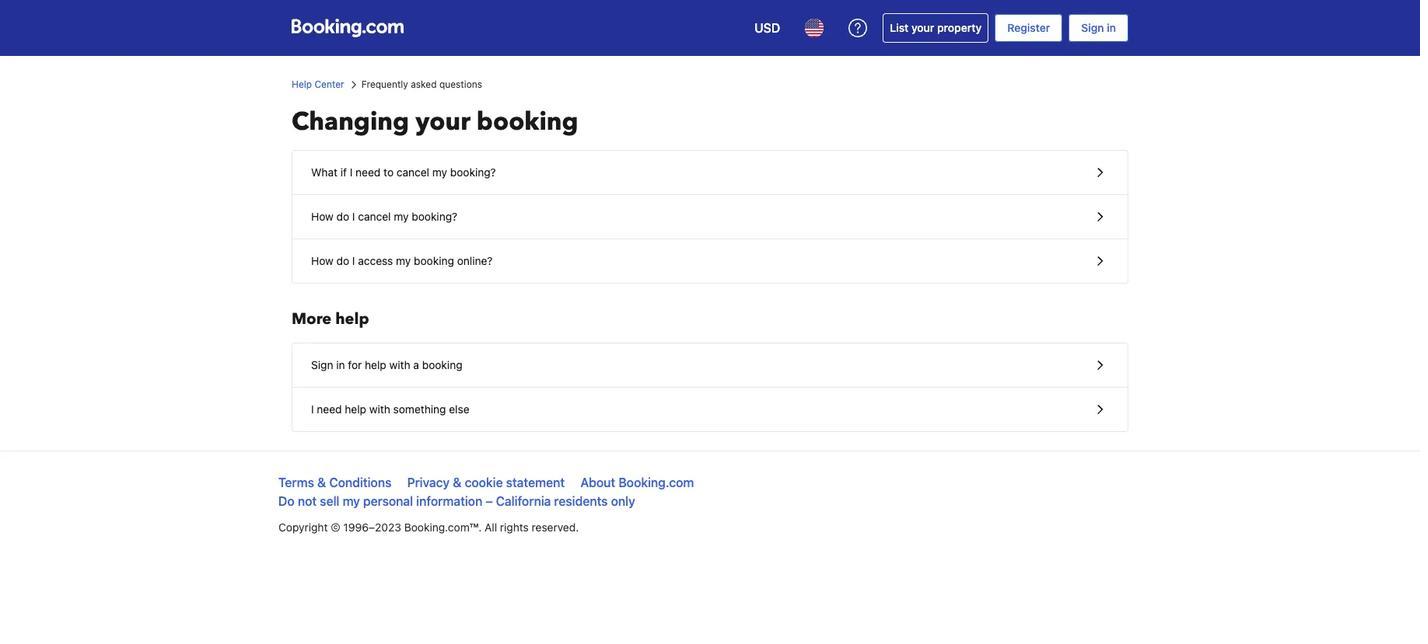 Task type: vqa. For each thing, say whether or not it's contained in the screenshot.
Ex. 1234 field
no



Task type: describe. For each thing, give the bounding box(es) containing it.
rights
[[500, 521, 529, 534]]

do not sell my personal information – california residents only link
[[278, 495, 635, 509]]

center
[[315, 79, 344, 90]]

more help
[[292, 309, 369, 330]]

not
[[298, 495, 317, 509]]

how for how do i access my booking online?
[[311, 254, 334, 268]]

property
[[937, 21, 982, 34]]

only
[[611, 495, 635, 509]]

changing
[[292, 105, 409, 139]]

help
[[292, 79, 312, 90]]

in for sign in
[[1107, 21, 1116, 34]]

1 horizontal spatial need
[[356, 166, 381, 179]]

0 vertical spatial booking
[[477, 105, 578, 139]]

©
[[331, 521, 340, 534]]

conditions
[[329, 476, 392, 490]]

–
[[486, 495, 493, 509]]

my inside about booking.com do not sell my personal information – california residents only
[[343, 495, 360, 509]]

something
[[393, 403, 446, 416]]

cookie
[[465, 476, 503, 490]]

residents
[[554, 495, 608, 509]]

frequently asked questions
[[361, 79, 482, 90]]

list your property link
[[883, 13, 989, 43]]

1996–2023
[[343, 521, 401, 534]]

my down changing your booking
[[432, 166, 447, 179]]

0 vertical spatial help
[[335, 309, 369, 330]]

0 horizontal spatial need
[[317, 403, 342, 416]]

privacy & cookie statement link
[[407, 476, 565, 490]]

sign in
[[1081, 21, 1116, 34]]

about booking.com link
[[581, 476, 694, 490]]

your for booking
[[415, 105, 470, 139]]

1 vertical spatial help
[[365, 359, 386, 372]]

how do i cancel my booking? button
[[292, 195, 1128, 240]]

frequently
[[361, 79, 408, 90]]

reserved.
[[532, 521, 579, 534]]

list
[[890, 21, 909, 34]]

do for access
[[336, 254, 349, 268]]

booking.com™.
[[404, 521, 482, 534]]

how for how do i cancel my booking?
[[311, 210, 334, 223]]

about booking.com do not sell my personal information – california residents only
[[278, 476, 694, 509]]

i need help with something else
[[311, 403, 470, 416]]

my up how do i access my booking online?
[[394, 210, 409, 223]]

privacy & cookie statement
[[407, 476, 565, 490]]

1 horizontal spatial cancel
[[397, 166, 429, 179]]

for
[[348, 359, 362, 372]]

statement
[[506, 476, 565, 490]]

i for need
[[350, 166, 353, 179]]

& for terms
[[317, 476, 326, 490]]

how do i access my booking online? button
[[292, 240, 1128, 283]]

about
[[581, 476, 616, 490]]

sign in for help with a booking
[[311, 359, 463, 372]]

register
[[1008, 21, 1050, 34]]

all
[[485, 521, 497, 534]]

0 horizontal spatial cancel
[[358, 210, 391, 223]]

i need help with something else button
[[292, 388, 1128, 432]]

1 vertical spatial with
[[369, 403, 390, 416]]

do
[[278, 495, 295, 509]]

0 vertical spatial with
[[389, 359, 410, 372]]

online?
[[457, 254, 493, 268]]

questions
[[439, 79, 482, 90]]

2 vertical spatial help
[[345, 403, 366, 416]]



Task type: locate. For each thing, give the bounding box(es) containing it.
2 & from the left
[[453, 476, 462, 490]]

1 horizontal spatial in
[[1107, 21, 1116, 34]]

0 vertical spatial need
[[356, 166, 381, 179]]

sign left for
[[311, 359, 333, 372]]

2 do from the top
[[336, 254, 349, 268]]

what
[[311, 166, 338, 179]]

0 horizontal spatial sign
[[311, 359, 333, 372]]

1 & from the left
[[317, 476, 326, 490]]

my right the access
[[396, 254, 411, 268]]

0 vertical spatial sign
[[1081, 21, 1104, 34]]

cancel right to
[[397, 166, 429, 179]]

sign right register
[[1081, 21, 1104, 34]]

terms & conditions
[[278, 476, 392, 490]]

help right for
[[365, 359, 386, 372]]

asked
[[411, 79, 437, 90]]

& up "sell"
[[317, 476, 326, 490]]

i
[[350, 166, 353, 179], [352, 210, 355, 223], [352, 254, 355, 268], [311, 403, 314, 416]]

1 do from the top
[[336, 210, 349, 223]]

sign in link
[[1069, 14, 1129, 42]]

my down conditions
[[343, 495, 360, 509]]

& for privacy
[[453, 476, 462, 490]]

do for cancel
[[336, 210, 349, 223]]

0 vertical spatial your
[[912, 21, 935, 34]]

how down what
[[311, 210, 334, 223]]

booking.com
[[619, 476, 694, 490]]

your for property
[[912, 21, 935, 34]]

booking? down changing your booking
[[450, 166, 496, 179]]

list your property
[[890, 21, 982, 34]]

if
[[341, 166, 347, 179]]

sign in for help with a booking link
[[292, 344, 1128, 387]]

2 how from the top
[[311, 254, 334, 268]]

i for access
[[352, 254, 355, 268]]

your down questions
[[415, 105, 470, 139]]

in
[[1107, 21, 1116, 34], [336, 359, 345, 372]]

sign
[[1081, 21, 1104, 34], [311, 359, 333, 372]]

1 vertical spatial cancel
[[358, 210, 391, 223]]

sell
[[320, 495, 340, 509]]

information
[[416, 495, 483, 509]]

booking
[[477, 105, 578, 139], [414, 254, 454, 268], [422, 359, 463, 372]]

in inside sign in link
[[1107, 21, 1116, 34]]

1 vertical spatial need
[[317, 403, 342, 416]]

1 horizontal spatial sign
[[1081, 21, 1104, 34]]

help right more
[[335, 309, 369, 330]]

booking left online?
[[414, 254, 454, 268]]

with left something
[[369, 403, 390, 416]]

your right the list
[[912, 21, 935, 34]]

with
[[389, 359, 410, 372], [369, 403, 390, 416]]

my
[[432, 166, 447, 179], [394, 210, 409, 223], [396, 254, 411, 268], [343, 495, 360, 509]]

help down for
[[345, 403, 366, 416]]

a
[[413, 359, 419, 372]]

0 vertical spatial do
[[336, 210, 349, 223]]

0 horizontal spatial in
[[336, 359, 345, 372]]

1 vertical spatial in
[[336, 359, 345, 372]]

california
[[496, 495, 551, 509]]

usd button
[[745, 9, 790, 47]]

need
[[356, 166, 381, 179], [317, 403, 342, 416]]

need left to
[[356, 166, 381, 179]]

0 horizontal spatial your
[[415, 105, 470, 139]]

what if i need to cancel my booking?
[[311, 166, 496, 179]]

need down sign in for help with a booking
[[317, 403, 342, 416]]

booking down questions
[[477, 105, 578, 139]]

do
[[336, 210, 349, 223], [336, 254, 349, 268]]

in inside sign in for help with a booking link
[[336, 359, 345, 372]]

usd
[[755, 21, 780, 35]]

personal
[[363, 495, 413, 509]]

booking.com online hotel reservations image
[[292, 19, 404, 37]]

1 vertical spatial how
[[311, 254, 334, 268]]

help
[[335, 309, 369, 330], [365, 359, 386, 372], [345, 403, 366, 416]]

help center button
[[292, 78, 344, 92]]

1 horizontal spatial your
[[912, 21, 935, 34]]

0 vertical spatial cancel
[[397, 166, 429, 179]]

in for sign in for help with a booking
[[336, 359, 345, 372]]

do down if
[[336, 210, 349, 223]]

&
[[317, 476, 326, 490], [453, 476, 462, 490]]

1 vertical spatial do
[[336, 254, 349, 268]]

1 vertical spatial booking
[[414, 254, 454, 268]]

access
[[358, 254, 393, 268]]

2 vertical spatial booking
[[422, 359, 463, 372]]

cancel
[[397, 166, 429, 179], [358, 210, 391, 223]]

booking? inside how do i cancel my booking? button
[[412, 210, 458, 223]]

else
[[449, 403, 470, 416]]

how left the access
[[311, 254, 334, 268]]

what if i need to cancel my booking? button
[[292, 151, 1128, 195]]

1 vertical spatial booking?
[[412, 210, 458, 223]]

more
[[292, 309, 332, 330]]

booking right a
[[422, 359, 463, 372]]

your
[[912, 21, 935, 34], [415, 105, 470, 139]]

0 vertical spatial in
[[1107, 21, 1116, 34]]

sign inside button
[[311, 359, 333, 372]]

sign for sign in for help with a booking
[[311, 359, 333, 372]]

your inside list your property link
[[912, 21, 935, 34]]

& up do not sell my personal information – california residents only 'link'
[[453, 476, 462, 490]]

terms & conditions link
[[278, 476, 392, 490]]

booking? inside what if i need to cancel my booking? button
[[450, 166, 496, 179]]

0 vertical spatial booking?
[[450, 166, 496, 179]]

booking inside how do i access my booking online? button
[[414, 254, 454, 268]]

how
[[311, 210, 334, 223], [311, 254, 334, 268]]

changing your booking
[[292, 105, 578, 139]]

how do i access my booking online?
[[311, 254, 493, 268]]

i for cancel
[[352, 210, 355, 223]]

cancel up the access
[[358, 210, 391, 223]]

booking inside sign in for help with a booking link
[[422, 359, 463, 372]]

register link
[[995, 14, 1063, 42]]

0 horizontal spatial &
[[317, 476, 326, 490]]

with left a
[[389, 359, 410, 372]]

booking?
[[450, 166, 496, 179], [412, 210, 458, 223]]

terms
[[278, 476, 314, 490]]

1 vertical spatial your
[[415, 105, 470, 139]]

do left the access
[[336, 254, 349, 268]]

0 vertical spatial how
[[311, 210, 334, 223]]

privacy
[[407, 476, 450, 490]]

copyright © 1996–2023 booking.com™. all rights reserved.
[[278, 521, 579, 534]]

to
[[384, 166, 394, 179]]

sign for sign in
[[1081, 21, 1104, 34]]

how do i cancel my booking?
[[311, 210, 458, 223]]

help center
[[292, 79, 344, 90]]

sign in for help with a booking button
[[292, 344, 1128, 388]]

1 horizontal spatial &
[[453, 476, 462, 490]]

1 vertical spatial sign
[[311, 359, 333, 372]]

copyright
[[278, 521, 328, 534]]

booking? down what if i need to cancel my booking?
[[412, 210, 458, 223]]

1 how from the top
[[311, 210, 334, 223]]



